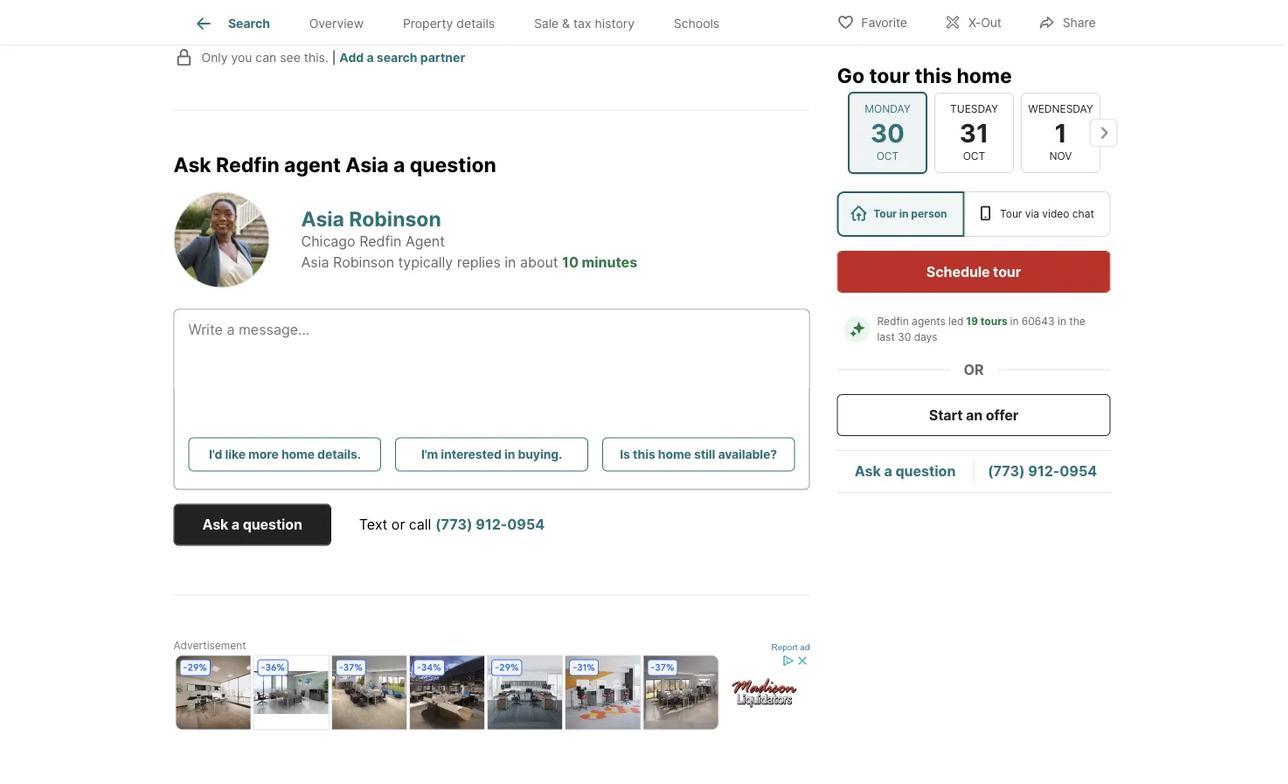 Task type: locate. For each thing, give the bounding box(es) containing it.
question down start
[[896, 463, 956, 480]]

ask a question
[[855, 463, 956, 480], [202, 516, 302, 534]]

0 horizontal spatial tour
[[869, 63, 910, 87]]

x-out button
[[929, 4, 1017, 40]]

0 vertical spatial 30
[[870, 117, 904, 148]]

about
[[520, 255, 558, 272]]

1 vertical spatial 0954
[[507, 516, 545, 534]]

0 vertical spatial (773) 912-0954 link
[[988, 463, 1097, 480]]

1 vertical spatial tour
[[993, 263, 1021, 280]]

chat
[[1073, 208, 1094, 220]]

tour right schedule
[[993, 263, 1021, 280]]

0 vertical spatial redfin
[[216, 153, 280, 177]]

19
[[966, 315, 978, 328]]

home up the tuesday
[[957, 63, 1012, 87]]

30 down monday
[[870, 117, 904, 148]]

(773)
[[988, 463, 1025, 480], [435, 516, 473, 534]]

home right more
[[281, 447, 315, 462]]

ask a question down start
[[855, 463, 956, 480]]

overview tab
[[290, 3, 383, 45]]

2 oct from the left
[[963, 150, 985, 163]]

question
[[410, 153, 496, 177], [896, 463, 956, 480], [243, 516, 302, 534]]

nov
[[1049, 150, 1072, 163]]

tour left via
[[1000, 208, 1022, 220]]

0 horizontal spatial home
[[281, 447, 315, 462]]

next image
[[1090, 119, 1118, 147]]

tour via video chat option
[[965, 191, 1111, 237]]

oct down monday
[[876, 150, 899, 163]]

tour in person option
[[837, 191, 965, 237]]

tour inside button
[[993, 263, 1021, 280]]

home
[[957, 63, 1012, 87], [281, 447, 315, 462], [658, 447, 691, 462]]

1 vertical spatial ask a question
[[202, 516, 302, 534]]

i'm
[[421, 447, 438, 462]]

text
[[359, 516, 388, 534]]

property details tab
[[383, 3, 514, 45]]

robinson up agent at the left of page
[[349, 207, 441, 231]]

0 horizontal spatial ask a question
[[202, 516, 302, 534]]

2 vertical spatial redfin
[[877, 315, 909, 328]]

1 vertical spatial this
[[633, 447, 655, 462]]

in inside i'm interested in buying. button
[[504, 447, 515, 462]]

in
[[899, 208, 909, 220], [505, 255, 516, 272], [1010, 315, 1019, 328], [1058, 315, 1066, 328], [504, 447, 515, 462]]

tour left person
[[874, 208, 897, 220]]

asia up chicago
[[301, 207, 344, 231]]

redfin down asia robinson link
[[359, 234, 402, 251]]

None button
[[848, 92, 927, 174], [934, 92, 1014, 173], [1021, 92, 1100, 173], [848, 92, 927, 174], [934, 92, 1014, 173], [1021, 92, 1100, 173]]

schools tab
[[654, 3, 739, 45]]

text or call (773) 912-0954
[[359, 516, 545, 534]]

2 horizontal spatial question
[[896, 463, 956, 480]]

2 horizontal spatial home
[[957, 63, 1012, 87]]

1 horizontal spatial (773) 912-0954 link
[[988, 463, 1097, 480]]

start an offer
[[929, 407, 1019, 424]]

overview
[[309, 16, 364, 31]]

1 vertical spatial ask
[[855, 463, 881, 480]]

912-
[[1028, 463, 1060, 480], [476, 516, 507, 534]]

0 horizontal spatial tour
[[874, 208, 897, 220]]

0 vertical spatial ask a question
[[855, 463, 956, 480]]

ask a question down more
[[202, 516, 302, 534]]

0 horizontal spatial question
[[243, 516, 302, 534]]

60643
[[1022, 315, 1055, 328]]

this up the tuesday
[[915, 63, 952, 87]]

replies
[[457, 255, 501, 272]]

question down more
[[243, 516, 302, 534]]

30
[[870, 117, 904, 148], [898, 331, 911, 344]]

1 vertical spatial asia
[[301, 207, 344, 231]]

robinson
[[349, 207, 441, 231], [333, 255, 394, 272]]

|
[[332, 50, 336, 65]]

1 horizontal spatial tour
[[1000, 208, 1022, 220]]

30 right last
[[898, 331, 911, 344]]

i'd like more home details.
[[209, 447, 361, 462]]

1 vertical spatial 912-
[[476, 516, 507, 534]]

property details
[[403, 16, 495, 31]]

home left still
[[658, 447, 691, 462]]

in left the about
[[505, 255, 516, 272]]

in left buying.
[[504, 447, 515, 462]]

1 horizontal spatial ask a question
[[855, 463, 956, 480]]

0 horizontal spatial 912-
[[476, 516, 507, 534]]

monday
[[865, 103, 910, 115]]

schedule
[[927, 263, 990, 280]]

asia robinson chicago redfin agent asia robinson typically replies in about 10 minutes
[[301, 207, 637, 272]]

in left the
[[1058, 315, 1066, 328]]

1 horizontal spatial home
[[658, 447, 691, 462]]

you
[[231, 50, 252, 65]]

1 vertical spatial question
[[896, 463, 956, 480]]

schedule tour button
[[837, 251, 1111, 293]]

1 horizontal spatial tour
[[993, 263, 1021, 280]]

agent
[[406, 234, 445, 251]]

2 vertical spatial question
[[243, 516, 302, 534]]

this
[[915, 63, 952, 87], [633, 447, 655, 462]]

0 vertical spatial 912-
[[1028, 463, 1060, 480]]

search
[[228, 16, 270, 31]]

1 horizontal spatial question
[[410, 153, 496, 177]]

ask inside button
[[202, 516, 228, 534]]

tour
[[874, 208, 897, 220], [1000, 208, 1022, 220]]

go
[[837, 63, 865, 87]]

(773) 912-0954 link right the call
[[435, 516, 545, 534]]

1 horizontal spatial 912-
[[1028, 463, 1060, 480]]

only you can see this.
[[202, 50, 329, 65]]

0 horizontal spatial redfin
[[216, 153, 280, 177]]

0 vertical spatial robinson
[[349, 207, 441, 231]]

1 horizontal spatial this
[[915, 63, 952, 87]]

is
[[620, 447, 630, 462]]

report
[[772, 643, 798, 652]]

(773) 912-0954 link
[[988, 463, 1097, 480], [435, 516, 545, 534]]

chicago redfin agentasia robinson image
[[174, 192, 270, 288]]

the
[[1069, 315, 1086, 328]]

last
[[877, 331, 895, 344]]

this right "is"
[[633, 447, 655, 462]]

1 tour from the left
[[874, 208, 897, 220]]

a
[[367, 50, 374, 65], [393, 153, 405, 177], [884, 463, 892, 480], [232, 516, 240, 534]]

start
[[929, 407, 963, 424]]

30 inside "in the last 30 days"
[[898, 331, 911, 344]]

offer
[[986, 407, 1019, 424]]

can
[[256, 50, 276, 65]]

tour for schedule
[[993, 263, 1021, 280]]

redfin
[[216, 153, 280, 177], [359, 234, 402, 251], [877, 315, 909, 328]]

0 horizontal spatial this
[[633, 447, 655, 462]]

0 vertical spatial (773)
[[988, 463, 1025, 480]]

0 horizontal spatial (773)
[[435, 516, 473, 534]]

home for this
[[957, 63, 1012, 87]]

list box
[[837, 191, 1111, 237]]

schools
[[674, 16, 720, 31]]

redfin up last
[[877, 315, 909, 328]]

(773) down offer
[[988, 463, 1025, 480]]

0 vertical spatial question
[[410, 153, 496, 177]]

(773) 912-0954 link down offer
[[988, 463, 1097, 480]]

2 tour from the left
[[1000, 208, 1022, 220]]

home inside the i'd like more home details. button
[[281, 447, 315, 462]]

question up asia robinson chicago redfin agent asia robinson typically replies in about 10 minutes at the top of page
[[410, 153, 496, 177]]

redfin inside asia robinson chicago redfin agent asia robinson typically replies in about 10 minutes
[[359, 234, 402, 251]]

1 oct from the left
[[876, 150, 899, 163]]

1 vertical spatial 30
[[898, 331, 911, 344]]

tour up monday
[[869, 63, 910, 87]]

0 horizontal spatial (773) 912-0954 link
[[435, 516, 545, 534]]

oct inside the monday 30 oct
[[876, 150, 899, 163]]

question inside button
[[243, 516, 302, 534]]

asia up asia robinson link
[[346, 153, 389, 177]]

i'm interested in buying. button
[[395, 438, 588, 472]]

in left person
[[899, 208, 909, 220]]

1 horizontal spatial oct
[[963, 150, 985, 163]]

in the last 30 days
[[877, 315, 1089, 344]]

0 vertical spatial tour
[[869, 63, 910, 87]]

Write a message... text field
[[188, 320, 795, 383]]

2 vertical spatial ask
[[202, 516, 228, 534]]

0 horizontal spatial oct
[[876, 150, 899, 163]]

oct inside tuesday 31 oct
[[963, 150, 985, 163]]

details
[[457, 16, 495, 31]]

0 vertical spatial this
[[915, 63, 952, 87]]

robinson down chicago
[[333, 255, 394, 272]]

tour via video chat
[[1000, 208, 1094, 220]]

2 horizontal spatial redfin
[[877, 315, 909, 328]]

or
[[964, 361, 984, 378]]

typically
[[398, 255, 453, 272]]

1 vertical spatial redfin
[[359, 234, 402, 251]]

asia down chicago
[[301, 255, 329, 272]]

search
[[377, 50, 417, 65]]

(773) right the call
[[435, 516, 473, 534]]

1 horizontal spatial 0954
[[1060, 463, 1097, 480]]

1 horizontal spatial redfin
[[359, 234, 402, 251]]

redfin left agent
[[216, 153, 280, 177]]

tab list
[[174, 0, 753, 45]]

via
[[1025, 208, 1039, 220]]

1 horizontal spatial (773)
[[988, 463, 1025, 480]]

oct down '31'
[[963, 150, 985, 163]]



Task type: vqa. For each thing, say whether or not it's contained in the screenshot.
the middle 6
no



Task type: describe. For each thing, give the bounding box(es) containing it.
property
[[403, 16, 453, 31]]

&
[[562, 16, 570, 31]]

x-
[[969, 15, 981, 30]]

2 vertical spatial asia
[[301, 255, 329, 272]]

history
[[595, 16, 635, 31]]

more
[[248, 447, 279, 462]]

in inside asia robinson chicago redfin agent asia robinson typically replies in about 10 minutes
[[505, 255, 516, 272]]

buying.
[[518, 447, 562, 462]]

chicago
[[301, 234, 355, 251]]

video
[[1042, 208, 1070, 220]]

31
[[959, 117, 988, 148]]

oct for 31
[[963, 150, 985, 163]]

share
[[1063, 15, 1096, 30]]

available?
[[718, 447, 777, 462]]

tuesday
[[950, 103, 998, 115]]

led
[[949, 315, 964, 328]]

0 vertical spatial asia
[[346, 153, 389, 177]]

0 vertical spatial ask
[[174, 153, 211, 177]]

ask a question inside button
[[202, 516, 302, 534]]

an
[[966, 407, 983, 424]]

tab list containing search
[[174, 0, 753, 45]]

go tour this home
[[837, 63, 1012, 87]]

home inside is this home still available? button
[[658, 447, 691, 462]]

Add a comment... text field
[[188, 5, 694, 26]]

tour for go
[[869, 63, 910, 87]]

report ad button
[[772, 643, 810, 656]]

is this home still available?
[[620, 447, 777, 462]]

schedule tour
[[927, 263, 1021, 280]]

ask a question link
[[855, 463, 956, 480]]

days
[[914, 331, 938, 344]]

only
[[202, 50, 228, 65]]

1 vertical spatial (773) 912-0954 link
[[435, 516, 545, 534]]

minutes
[[582, 255, 637, 272]]

1 vertical spatial robinson
[[333, 255, 394, 272]]

30 inside the monday 30 oct
[[870, 117, 904, 148]]

(773) 912-0954
[[988, 463, 1097, 480]]

i'd like more home details. button
[[188, 438, 381, 472]]

a inside ask a question button
[[232, 516, 240, 534]]

tax
[[573, 16, 591, 31]]

0 horizontal spatial 0954
[[507, 516, 545, 534]]

| add a search partner
[[332, 50, 465, 65]]

wednesday
[[1028, 103, 1093, 115]]

tour for tour in person
[[874, 208, 897, 220]]

favorite button
[[822, 4, 922, 40]]

redfin agents led 19 tours in 60643
[[877, 315, 1055, 328]]

start an offer button
[[837, 394, 1111, 436]]

call
[[409, 516, 431, 534]]

x-out
[[969, 15, 1002, 30]]

person
[[911, 208, 947, 220]]

this.
[[304, 50, 329, 65]]

0 vertical spatial 0954
[[1060, 463, 1097, 480]]

sale
[[534, 16, 559, 31]]

partner
[[420, 50, 465, 65]]

agent
[[284, 153, 341, 177]]

is this home still available? button
[[602, 438, 795, 472]]

i'm interested in buying.
[[421, 447, 562, 462]]

tuesday 31 oct
[[950, 103, 998, 163]]

like
[[225, 447, 246, 462]]

sale & tax history
[[534, 16, 635, 31]]

or
[[392, 516, 405, 534]]

ask a question button
[[174, 504, 331, 546]]

agents
[[912, 315, 946, 328]]

in right tours at the right top
[[1010, 315, 1019, 328]]

share button
[[1024, 4, 1111, 40]]

report ad
[[772, 643, 810, 652]]

advertisement
[[174, 639, 246, 652]]

see
[[280, 50, 301, 65]]

add
[[340, 50, 364, 65]]

tours
[[981, 315, 1008, 328]]

oct for 30
[[876, 150, 899, 163]]

search link
[[193, 13, 270, 34]]

tour in person
[[874, 208, 947, 220]]

i'd
[[209, 447, 222, 462]]

this inside button
[[633, 447, 655, 462]]

1
[[1054, 117, 1067, 148]]

out
[[981, 15, 1002, 30]]

list box containing tour in person
[[837, 191, 1111, 237]]

asia robinson link
[[301, 207, 441, 231]]

ad
[[800, 643, 810, 652]]

in inside "tour in person" option
[[899, 208, 909, 220]]

tour for tour via video chat
[[1000, 208, 1022, 220]]

favorite
[[861, 15, 907, 30]]

ask redfin agent asia a question
[[174, 153, 496, 177]]

in inside "in the last 30 days"
[[1058, 315, 1066, 328]]

10
[[562, 255, 579, 272]]

still
[[694, 447, 715, 462]]

1 vertical spatial (773)
[[435, 516, 473, 534]]

interested
[[441, 447, 502, 462]]

home for more
[[281, 447, 315, 462]]

wednesday 1 nov
[[1028, 103, 1093, 163]]

details.
[[317, 447, 361, 462]]

monday 30 oct
[[865, 103, 910, 163]]

ad region
[[174, 654, 810, 732]]

sale & tax history tab
[[514, 3, 654, 45]]

add a search partner button
[[340, 50, 465, 65]]



